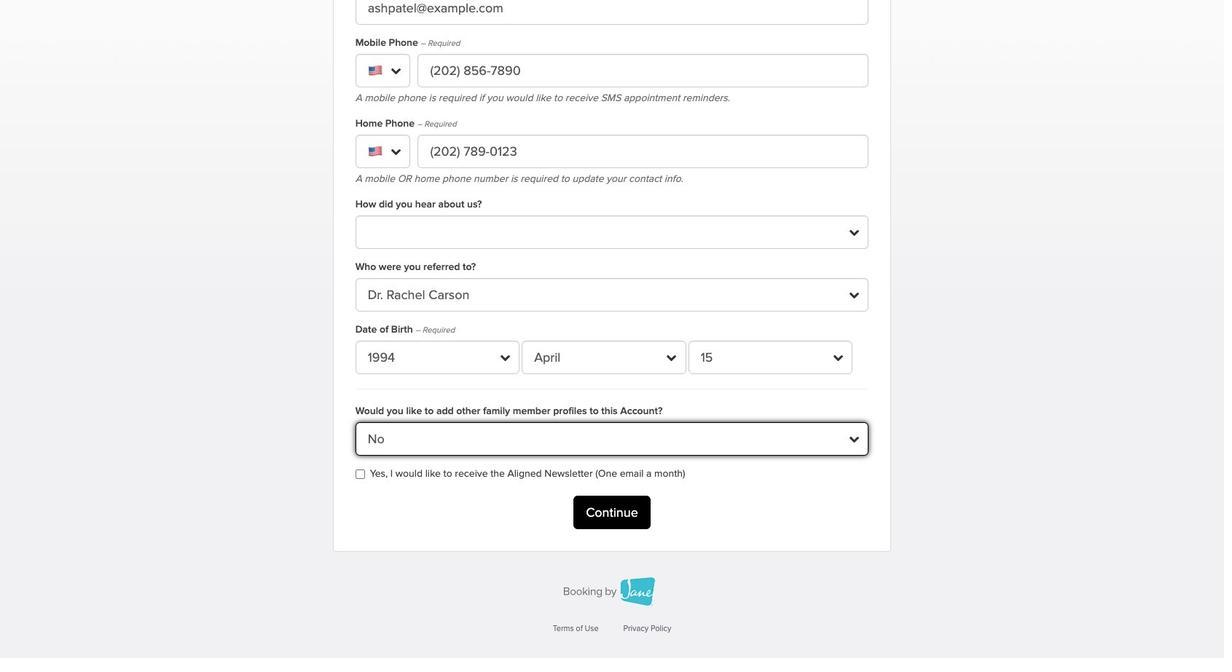 Task type: locate. For each thing, give the bounding box(es) containing it.
None checkbox
[[355, 470, 365, 480]]

Email Address email field
[[355, 0, 869, 25]]

None telephone field
[[418, 54, 869, 87], [418, 135, 869, 168], [418, 54, 869, 87], [418, 135, 869, 168]]



